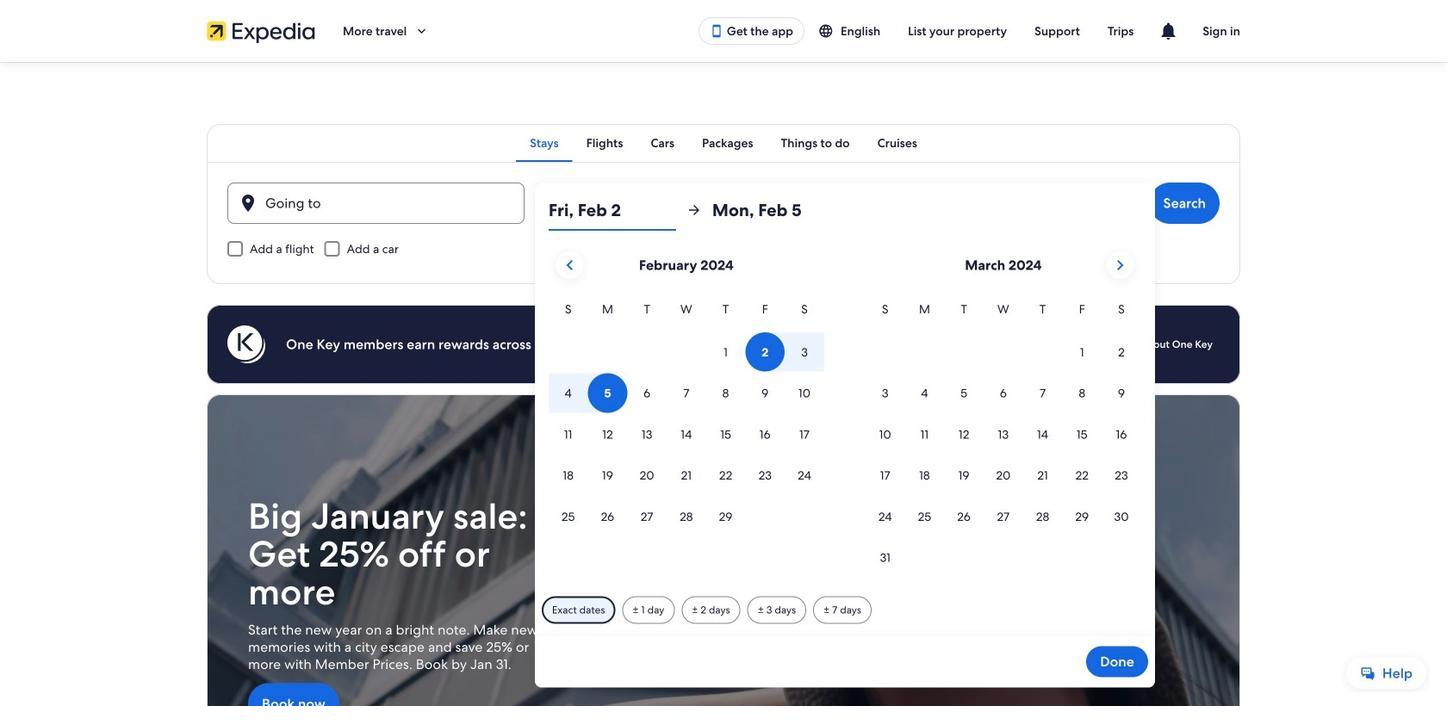 Task type: locate. For each thing, give the bounding box(es) containing it.
travel sale activities deals image
[[207, 395, 1241, 706]]

more travel image
[[414, 23, 429, 39]]

march 2024 element
[[866, 300, 1141, 579]]

communication center icon image
[[1158, 21, 1179, 41]]

application
[[549, 245, 1141, 579]]

tab list
[[207, 124, 1241, 162]]

next month image
[[1110, 255, 1131, 276]]

main content
[[0, 62, 1447, 706]]



Task type: describe. For each thing, give the bounding box(es) containing it.
small image
[[819, 23, 841, 39]]

directional image
[[687, 202, 702, 218]]

previous month image
[[560, 255, 580, 276]]

download the app button image
[[710, 24, 723, 38]]

expedia logo image
[[207, 19, 315, 43]]

february 2024 element
[[549, 300, 824, 538]]



Task type: vqa. For each thing, say whether or not it's contained in the screenshot.
right THE HOTEL
no



